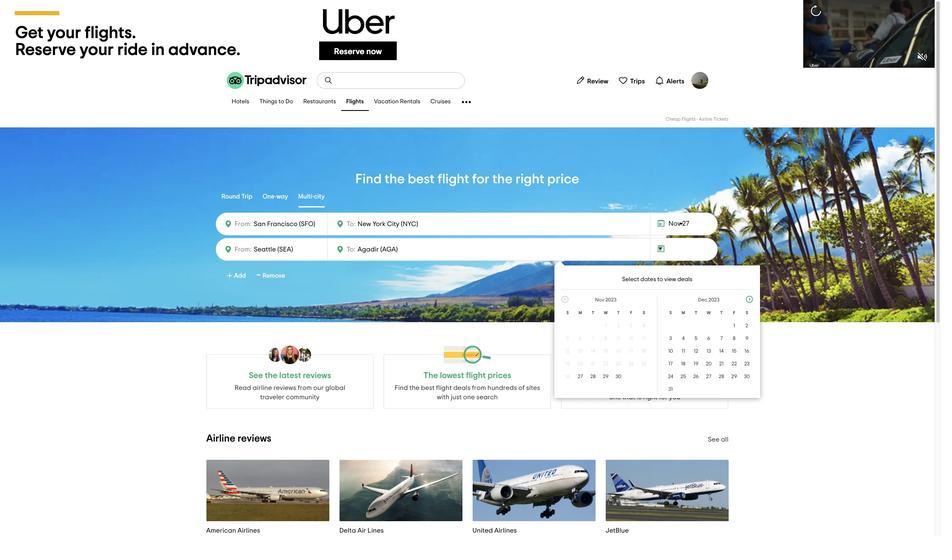 Task type: vqa. For each thing, say whether or not it's contained in the screenshot.
Renting
no



Task type: describe. For each thing, give the bounding box(es) containing it.
8 for dec 2023
[[733, 336, 736, 341]]

delta air lines link
[[339, 527, 403, 535]]

23 for dec 2023
[[744, 362, 750, 367]]

then
[[674, 385, 688, 392]]

economy
[[595, 274, 623, 281]]

use flyscore to compare flights, then book the one that is right for you
[[573, 385, 717, 401]]

add
[[234, 273, 246, 279]]

1 from where? text field from the top
[[252, 218, 322, 230]]

deals for flight
[[453, 385, 471, 392]]

dates
[[641, 277, 656, 283]]

american
[[206, 528, 236, 535]]

15 for nov 2023
[[604, 349, 608, 354]]

21 for dec 2023
[[719, 362, 724, 367]]

find for find the best flight deals from hundreds of sites with just one search
[[395, 385, 408, 392]]

flight for deals
[[436, 385, 452, 392]]

restaurants link
[[298, 93, 341, 111]]

advertisement region
[[0, 0, 935, 68]]

cheap flights - airline tickets
[[666, 117, 729, 122]]

alerts link
[[652, 72, 688, 89]]

2023 for dec 2023
[[709, 298, 720, 303]]

31
[[669, 387, 673, 392]]

nov for nov 27
[[669, 220, 681, 227]]

2023 for nov 2023
[[606, 298, 617, 303]]

1 vertical spatial flights
[[682, 117, 696, 122]]

5 for dec 2023
[[695, 336, 698, 341]]

0 horizontal spatial right
[[516, 173, 545, 186]]

airline reviews link
[[206, 434, 271, 444]]

- remove
[[257, 269, 285, 282]]

nov 2023
[[595, 298, 617, 303]]

6 for nov
[[579, 336, 582, 341]]

trip
[[241, 194, 252, 200]]

14 for dec 2023
[[719, 349, 724, 354]]

lowest
[[440, 372, 464, 380]]

airlines for united airlines
[[494, 528, 517, 535]]

18 for nov 2023
[[642, 349, 646, 354]]

20 for nov
[[578, 362, 583, 367]]

with
[[437, 394, 449, 401]]

rentals
[[400, 99, 420, 105]]

cheap
[[666, 117, 681, 122]]

trips
[[630, 78, 645, 85]]

best for deals
[[421, 385, 435, 392]]

24 for nov 2023
[[629, 362, 634, 367]]

2 to: from the top
[[347, 246, 356, 253]]

hotels
[[232, 99, 249, 105]]

+
[[227, 271, 232, 282]]

+ add
[[227, 271, 246, 282]]

3 for dec 2023
[[669, 336, 672, 341]]

hundreds
[[488, 385, 517, 392]]

22 for nov 2023
[[603, 362, 609, 367]]

the for see the latest reviews
[[265, 372, 278, 380]]

see all link
[[708, 437, 729, 444]]

all
[[721, 437, 729, 444]]

1 for dec 2023
[[734, 324, 735, 329]]

29 for nov 2023
[[603, 374, 609, 380]]

is
[[637, 394, 642, 401]]

f for nov 2023
[[630, 311, 632, 315]]

american airlines link
[[206, 527, 270, 535]]

round trip link
[[222, 187, 252, 208]]

23 for nov 2023
[[616, 362, 621, 367]]

29 for dec 2023
[[732, 374, 737, 380]]

cruises
[[431, 99, 451, 105]]

21 for nov 2023
[[591, 362, 595, 367]]

alerts
[[667, 78, 685, 85]]

1 horizontal spatial 27
[[682, 220, 689, 227]]

1 vertical spatial airline
[[206, 434, 235, 444]]

trips link
[[615, 72, 648, 89]]

12 for nov
[[566, 349, 570, 354]]

10 for dec 2023
[[668, 349, 673, 354]]

w for nov
[[604, 311, 608, 315]]

flights link
[[341, 93, 369, 111]]

of
[[519, 385, 525, 392]]

things to do link
[[254, 93, 298, 111]]

round
[[222, 194, 240, 200]]

16 for nov 2023
[[616, 349, 621, 354]]

25 for nov 2023
[[641, 362, 647, 367]]

12 for dec
[[694, 349, 698, 354]]

see for see the latest reviews
[[249, 372, 263, 380]]

3 for nov 2023
[[630, 324, 633, 329]]

latest
[[279, 372, 301, 380]]

dec
[[698, 298, 708, 303]]

27 for dec 2023
[[706, 374, 712, 380]]

4 for nov 2023
[[643, 324, 645, 329]]

to for select dates to view deals
[[658, 277, 663, 283]]

multi-city
[[298, 194, 325, 200]]

to where? text field for second the from where? text field from the bottom of the page
[[356, 219, 434, 230]]

one-way
[[263, 194, 288, 200]]

multi-city link
[[298, 187, 325, 208]]

0 horizontal spatial -
[[257, 269, 261, 282]]

see the latest reviews
[[249, 372, 331, 380]]

delta air lines
[[339, 528, 384, 535]]

w for dec
[[707, 311, 711, 315]]

to where? text field for 2nd the from where? text field from the top
[[356, 244, 434, 255]]

tickets
[[714, 117, 729, 122]]

from inside read airline reviews from our global traveler community
[[298, 385, 312, 392]]

multi-
[[298, 194, 314, 200]]

m for dec 2023
[[682, 311, 685, 315]]

just
[[451, 394, 462, 401]]

see all
[[708, 437, 729, 444]]

30 for dec 2023
[[744, 374, 750, 380]]

airline reviews
[[206, 434, 271, 444]]

7 for nov 2023
[[592, 336, 595, 341]]

9 for dec 2023
[[746, 336, 749, 341]]

the lowest flight prices
[[424, 372, 511, 380]]

vacation rentals
[[374, 99, 420, 105]]

0 vertical spatial flyscore
[[628, 372, 662, 380]]

cruises link
[[426, 93, 456, 111]]

book
[[690, 385, 705, 392]]

nov 27
[[669, 220, 689, 227]]

united
[[473, 528, 493, 535]]

m for nov 2023
[[579, 311, 582, 315]]

search image
[[324, 76, 333, 85]]

0 vertical spatial -
[[697, 117, 698, 122]]

2 from: from the top
[[235, 246, 252, 253]]

select dates to view deals
[[622, 277, 693, 283]]

the
[[424, 372, 438, 380]]

f for dec 2023
[[733, 311, 736, 315]]

the for find the best flight deals from hundreds of sites with just one search
[[410, 385, 420, 392]]

review
[[587, 78, 609, 85]]

things to do
[[259, 99, 293, 105]]

18 for dec 2023
[[681, 362, 686, 367]]

for
[[472, 173, 490, 186]]

united airlines
[[473, 528, 517, 535]]

9 for nov 2023
[[617, 336, 620, 341]]

11 for nov 2023
[[642, 336, 646, 341]]

united airlines link
[[473, 527, 538, 535]]

8 for nov 2023
[[605, 336, 607, 341]]

global
[[325, 385, 345, 392]]

1 horizontal spatial airline
[[699, 117, 713, 122]]

air
[[358, 528, 366, 535]]

2 s from the left
[[643, 311, 645, 315]]

3 t from the left
[[695, 311, 698, 315]]

price
[[547, 173, 579, 186]]

airline
[[253, 385, 272, 392]]

1 t from the left
[[592, 311, 594, 315]]

0 vertical spatial reviews
[[303, 372, 331, 380]]

view
[[665, 277, 676, 283]]

for you
[[659, 394, 681, 401]]

flyscore inside use flyscore to compare flights, then book the one that is right for you
[[586, 385, 613, 392]]

0 vertical spatial flights
[[346, 99, 364, 105]]

see for see all
[[708, 437, 720, 444]]

right inside use flyscore to compare flights, then book the one that is right for you
[[643, 394, 658, 401]]

use
[[573, 385, 585, 392]]

compare
[[622, 385, 651, 392]]

one-
[[263, 194, 277, 200]]

jetblue
[[606, 528, 629, 535]]

that
[[623, 394, 635, 401]]

4 s from the left
[[746, 311, 748, 315]]

the inside use flyscore to compare flights, then book the one that is right for you
[[707, 385, 717, 392]]

round trip
[[222, 194, 252, 200]]

22 for dec 2023
[[732, 362, 737, 367]]

select
[[622, 277, 639, 283]]

city
[[314, 194, 325, 200]]



Task type: locate. For each thing, give the bounding box(es) containing it.
11 for dec 2023
[[682, 349, 685, 354]]

tripadvisor image
[[227, 72, 306, 89]]

0 vertical spatial right
[[516, 173, 545, 186]]

13
[[578, 349, 583, 354], [707, 349, 711, 354]]

1 21 from the left
[[591, 362, 595, 367]]

the for find the best flight for the right price
[[385, 173, 405, 186]]

25
[[641, 362, 647, 367], [681, 374, 686, 380]]

1 horizontal spatial -
[[697, 117, 698, 122]]

0 vertical spatial airline
[[699, 117, 713, 122]]

1 s m t w t f s from the left
[[567, 311, 645, 315]]

one search
[[463, 394, 498, 401]]

s m t w t f s down dec 2023
[[670, 311, 748, 315]]

0 vertical spatial 25
[[641, 362, 647, 367]]

1 horizontal spatial 11
[[682, 349, 685, 354]]

sites
[[526, 385, 540, 392]]

delta
[[339, 528, 356, 535]]

1 horizontal spatial 16
[[745, 349, 750, 354]]

4
[[643, 324, 645, 329], [682, 336, 685, 341]]

1 23 from the left
[[616, 362, 621, 367]]

1 vertical spatial 17
[[669, 362, 673, 367]]

8
[[605, 336, 607, 341], [733, 336, 736, 341]]

0 horizontal spatial 25
[[641, 362, 647, 367]]

1 horizontal spatial reviews
[[274, 385, 296, 392]]

flights,
[[652, 385, 673, 392]]

1 2 from the left
[[617, 324, 620, 329]]

dec 2023
[[698, 298, 720, 303]]

2 for nov 2023
[[617, 324, 620, 329]]

18 up the compare
[[642, 349, 646, 354]]

22
[[603, 362, 609, 367], [732, 362, 737, 367]]

flyscore
[[628, 372, 662, 380], [586, 385, 613, 392]]

from up the one search
[[472, 385, 486, 392]]

4 t from the left
[[720, 311, 723, 315]]

to for use flyscore to compare flights, then book the one that is right for you
[[614, 385, 621, 392]]

1 12 from the left
[[566, 349, 570, 354]]

the inside find the best flight deals from hundreds of sites with just one search
[[410, 385, 420, 392]]

airlines right american
[[238, 528, 260, 535]]

american airlines
[[206, 528, 260, 535]]

0 vertical spatial 10
[[629, 336, 634, 341]]

1 horizontal spatial 14
[[719, 349, 724, 354]]

24 for dec 2023
[[668, 374, 673, 380]]

17 up the compare
[[629, 349, 633, 354]]

airlines for american airlines
[[238, 528, 260, 535]]

10 for nov 2023
[[629, 336, 634, 341]]

0 horizontal spatial 16
[[616, 349, 621, 354]]

1 horizontal spatial 18
[[681, 362, 686, 367]]

25 up "then"
[[681, 374, 686, 380]]

deals inside find the best flight deals from hundreds of sites with just one search
[[453, 385, 471, 392]]

To where? text field
[[356, 219, 434, 230], [356, 244, 434, 255]]

flight up with
[[436, 385, 452, 392]]

1 horizontal spatial m
[[682, 311, 685, 315]]

to inside things to do link
[[279, 99, 284, 105]]

2 vertical spatial reviews
[[238, 434, 271, 444]]

flight for for
[[438, 173, 469, 186]]

from where? text field up the remove
[[252, 244, 322, 256]]

0 horizontal spatial 22
[[603, 362, 609, 367]]

one
[[609, 394, 621, 401]]

2 12 from the left
[[694, 349, 698, 354]]

reviews
[[303, 372, 331, 380], [274, 385, 296, 392], [238, 434, 271, 444]]

find the best flight deals from hundreds of sites with just one search
[[395, 385, 540, 401]]

restaurants
[[303, 99, 336, 105]]

20 for dec
[[706, 362, 712, 367]]

1 horizontal spatial 6
[[707, 336, 711, 341]]

1 horizontal spatial flights
[[682, 117, 696, 122]]

2 6 from the left
[[707, 336, 711, 341]]

13 for dec
[[707, 349, 711, 354]]

0 vertical spatial 24
[[629, 362, 634, 367]]

0 vertical spatial 18
[[642, 349, 646, 354]]

0 horizontal spatial flights
[[346, 99, 364, 105]]

1 horizontal spatial w
[[707, 311, 711, 315]]

from: down round trip link
[[235, 221, 252, 228]]

s
[[567, 311, 569, 315], [643, 311, 645, 315], [670, 311, 672, 315], [746, 311, 748, 315]]

2 2023 from the left
[[709, 298, 720, 303]]

0 vertical spatial from where? text field
[[252, 218, 322, 230]]

read airline reviews from our global traveler community
[[235, 385, 345, 401]]

from where? text field down way
[[252, 218, 322, 230]]

2 30 from the left
[[744, 374, 750, 380]]

1 horizontal spatial 8
[[733, 336, 736, 341]]

1 9 from the left
[[617, 336, 620, 341]]

1 7 from the left
[[592, 336, 595, 341]]

1 vertical spatial flyscore
[[586, 385, 613, 392]]

1 horizontal spatial 7
[[720, 336, 723, 341]]

s m t w t f s for dec
[[670, 311, 748, 315]]

1 horizontal spatial flyscore
[[628, 372, 662, 380]]

30 for nov 2023
[[616, 374, 622, 380]]

the
[[385, 173, 405, 186], [493, 173, 513, 186], [265, 372, 278, 380], [410, 385, 420, 392], [707, 385, 717, 392]]

17
[[629, 349, 633, 354], [669, 362, 673, 367]]

0 vertical spatial flight
[[438, 173, 469, 186]]

1 15 from the left
[[604, 349, 608, 354]]

f
[[630, 311, 632, 315], [733, 311, 736, 315]]

15
[[604, 349, 608, 354], [732, 349, 737, 354]]

deals for view
[[678, 277, 693, 283]]

2 m from the left
[[682, 311, 685, 315]]

1 m from the left
[[579, 311, 582, 315]]

find for find the best flight for the right price
[[356, 173, 382, 186]]

0 vertical spatial 4
[[643, 324, 645, 329]]

right right is
[[643, 394, 658, 401]]

2 for dec 2023
[[746, 324, 748, 329]]

jetblue link
[[606, 527, 671, 535]]

see
[[249, 372, 263, 380], [708, 437, 720, 444]]

2 5 from the left
[[695, 336, 698, 341]]

19
[[565, 362, 570, 367], [694, 362, 699, 367]]

18
[[642, 349, 646, 354], [681, 362, 686, 367]]

2 29 from the left
[[732, 374, 737, 380]]

1 horizontal spatial from
[[472, 385, 486, 392]]

4 for dec 2023
[[682, 336, 685, 341]]

2 9 from the left
[[746, 336, 749, 341]]

24 up 31
[[668, 374, 673, 380]]

0 horizontal spatial 20
[[578, 362, 583, 367]]

flyscore up the compare
[[628, 372, 662, 380]]

1 horizontal spatial 5
[[695, 336, 698, 341]]

2 2 from the left
[[746, 324, 748, 329]]

6 for dec
[[707, 336, 711, 341]]

1 vertical spatial -
[[257, 269, 261, 282]]

1 horizontal spatial to
[[614, 385, 621, 392]]

18 up "then"
[[681, 362, 686, 367]]

11
[[642, 336, 646, 341], [682, 349, 685, 354]]

1 29 from the left
[[603, 374, 609, 380]]

1 s from the left
[[567, 311, 569, 315]]

0 horizontal spatial airlines
[[238, 528, 260, 535]]

nov for nov 2023
[[595, 298, 604, 303]]

21
[[591, 362, 595, 367], [719, 362, 724, 367]]

1 vertical spatial to where? text field
[[356, 244, 434, 255]]

1 horizontal spatial 28
[[719, 374, 724, 380]]

2 19 from the left
[[694, 362, 699, 367]]

From where? text field
[[252, 218, 322, 230], [252, 244, 322, 256]]

find inside find the best flight deals from hundreds of sites with just one search
[[395, 385, 408, 392]]

2 to where? text field from the top
[[356, 244, 434, 255]]

2 vertical spatial to
[[614, 385, 621, 392]]

1 horizontal spatial f
[[733, 311, 736, 315]]

1 8 from the left
[[605, 336, 607, 341]]

find the best flight for the right price
[[356, 173, 579, 186]]

1 vertical spatial 4
[[682, 336, 685, 341]]

0 horizontal spatial see
[[249, 372, 263, 380]]

airlines right united
[[494, 528, 517, 535]]

16 for dec 2023
[[745, 349, 750, 354]]

0 horizontal spatial 12
[[566, 349, 570, 354]]

- left the remove
[[257, 269, 261, 282]]

1 horizontal spatial nov
[[669, 220, 681, 227]]

1 19 from the left
[[565, 362, 570, 367]]

0 horizontal spatial 24
[[629, 362, 634, 367]]

0 horizontal spatial 17
[[629, 349, 633, 354]]

2 t from the left
[[617, 311, 620, 315]]

26 for nov 2023
[[565, 374, 571, 380]]

19 for nov
[[565, 362, 570, 367]]

airline
[[699, 117, 713, 122], [206, 434, 235, 444]]

0 horizontal spatial find
[[356, 173, 382, 186]]

1 horizontal spatial 20
[[706, 362, 712, 367]]

to left view
[[658, 277, 663, 283]]

1 horizontal spatial see
[[708, 437, 720, 444]]

- left tickets
[[697, 117, 698, 122]]

0 horizontal spatial airline
[[206, 434, 235, 444]]

1 horizontal spatial 22
[[732, 362, 737, 367]]

2 1 from the left
[[734, 324, 735, 329]]

t
[[592, 311, 594, 315], [617, 311, 620, 315], [695, 311, 698, 315], [720, 311, 723, 315]]

deals right view
[[678, 277, 693, 283]]

1 vertical spatial nov
[[595, 298, 604, 303]]

26 for dec 2023
[[693, 374, 699, 380]]

flight inside find the best flight deals from hundreds of sites with just one search
[[436, 385, 452, 392]]

20
[[578, 362, 583, 367], [706, 362, 712, 367]]

0 horizontal spatial 30
[[616, 374, 622, 380]]

1 vertical spatial to
[[658, 277, 663, 283]]

1 horizontal spatial 4
[[682, 336, 685, 341]]

14
[[591, 349, 595, 354], [719, 349, 724, 354]]

16
[[616, 349, 621, 354], [745, 349, 750, 354]]

0 horizontal spatial m
[[579, 311, 582, 315]]

2 15 from the left
[[732, 349, 737, 354]]

w down nov 2023
[[604, 311, 608, 315]]

0 horizontal spatial 14
[[591, 349, 595, 354]]

24
[[629, 362, 634, 367], [668, 374, 673, 380]]

0 horizontal spatial 2
[[617, 324, 620, 329]]

see left all
[[708, 437, 720, 444]]

1 f from the left
[[630, 311, 632, 315]]

1 w from the left
[[604, 311, 608, 315]]

2
[[617, 324, 620, 329], [746, 324, 748, 329]]

5 for nov 2023
[[566, 336, 569, 341]]

1 horizontal spatial 25
[[681, 374, 686, 380]]

things
[[259, 99, 277, 105]]

1 vertical spatial deals
[[453, 385, 471, 392]]

0 horizontal spatial reviews
[[238, 434, 271, 444]]

0 horizontal spatial 1
[[605, 324, 607, 329]]

0 horizontal spatial 10
[[629, 336, 634, 341]]

1 horizontal spatial 23
[[744, 362, 750, 367]]

25 up the compare
[[641, 362, 647, 367]]

from
[[298, 385, 312, 392], [472, 385, 486, 392]]

27 for nov 2023
[[578, 374, 583, 380]]

to inside use flyscore to compare flights, then book the one that is right for you
[[614, 385, 621, 392]]

28 for dec 2023
[[719, 374, 724, 380]]

23
[[616, 362, 621, 367], [744, 362, 750, 367]]

28 for nov 2023
[[591, 374, 596, 380]]

lines
[[368, 528, 384, 535]]

0 horizontal spatial s m t w t f s
[[567, 311, 645, 315]]

None search field
[[317, 73, 464, 88]]

from inside find the best flight deals from hundreds of sites with just one search
[[472, 385, 486, 392]]

deals up the just
[[453, 385, 471, 392]]

review link
[[573, 72, 612, 89]]

2023 down economy
[[606, 298, 617, 303]]

1 13 from the left
[[578, 349, 583, 354]]

1 to where? text field from the top
[[356, 219, 434, 230]]

29
[[603, 374, 609, 380], [732, 374, 737, 380]]

2 21 from the left
[[719, 362, 724, 367]]

1 horizontal spatial 2
[[746, 324, 748, 329]]

25 for dec 2023
[[681, 374, 686, 380]]

0 horizontal spatial 28
[[591, 374, 596, 380]]

2 from where? text field from the top
[[252, 244, 322, 256]]

0 horizontal spatial 3
[[630, 324, 633, 329]]

2 horizontal spatial to
[[658, 277, 663, 283]]

flight
[[438, 173, 469, 186], [436, 385, 452, 392]]

1 30 from the left
[[616, 374, 622, 380]]

from: up "add"
[[235, 246, 252, 253]]

2 airlines from the left
[[494, 528, 517, 535]]

0 horizontal spatial w
[[604, 311, 608, 315]]

1 vertical spatial flight
[[436, 385, 452, 392]]

vacation
[[374, 99, 399, 105]]

s m t w t f s for nov
[[567, 311, 645, 315]]

read
[[235, 385, 251, 392]]

2 8 from the left
[[733, 336, 736, 341]]

s m t w t f s down nov 2023
[[567, 311, 645, 315]]

1 horizontal spatial find
[[395, 385, 408, 392]]

1 vertical spatial 11
[[682, 349, 685, 354]]

best
[[408, 173, 435, 186], [421, 385, 435, 392]]

1 from: from the top
[[235, 221, 252, 228]]

2 14 from the left
[[719, 349, 724, 354]]

0 horizontal spatial to
[[279, 99, 284, 105]]

1 14 from the left
[[591, 349, 595, 354]]

13 for nov
[[578, 349, 583, 354]]

1 22 from the left
[[603, 362, 609, 367]]

hotels link
[[227, 93, 254, 111]]

2 20 from the left
[[706, 362, 712, 367]]

0 horizontal spatial 2023
[[606, 298, 617, 303]]

1 5 from the left
[[566, 336, 569, 341]]

remove
[[263, 273, 285, 279]]

flight prices
[[466, 372, 511, 380]]

1 26 from the left
[[565, 374, 571, 380]]

2 w from the left
[[707, 311, 711, 315]]

2 f from the left
[[733, 311, 736, 315]]

1 16 from the left
[[616, 349, 621, 354]]

1 vertical spatial find
[[395, 385, 408, 392]]

1 28 from the left
[[591, 374, 596, 380]]

1 to: from the top
[[347, 221, 356, 228]]

1 horizontal spatial 21
[[719, 362, 724, 367]]

0 horizontal spatial 4
[[643, 324, 645, 329]]

1 airlines from the left
[[238, 528, 260, 535]]

1 vertical spatial from:
[[235, 246, 252, 253]]

1 horizontal spatial right
[[643, 394, 658, 401]]

0 horizontal spatial 26
[[565, 374, 571, 380]]

2 28 from the left
[[719, 374, 724, 380]]

3 s from the left
[[670, 311, 672, 315]]

0 vertical spatial best
[[408, 173, 435, 186]]

to left do
[[279, 99, 284, 105]]

one-way link
[[263, 187, 288, 208]]

do
[[286, 99, 293, 105]]

2023
[[606, 298, 617, 303], [709, 298, 720, 303]]

1 vertical spatial 18
[[681, 362, 686, 367]]

our
[[313, 385, 324, 392]]

1 horizontal spatial 10
[[668, 349, 673, 354]]

0 vertical spatial find
[[356, 173, 382, 186]]

1 from from the left
[[298, 385, 312, 392]]

right left price
[[516, 173, 545, 186]]

see up airline
[[249, 372, 263, 380]]

2 from from the left
[[472, 385, 486, 392]]

9
[[617, 336, 620, 341], [746, 336, 749, 341]]

1 6 from the left
[[579, 336, 582, 341]]

1 vertical spatial best
[[421, 385, 435, 392]]

1 vertical spatial from where? text field
[[252, 244, 322, 256]]

flyscore up one
[[586, 385, 613, 392]]

0 horizontal spatial 8
[[605, 336, 607, 341]]

0 vertical spatial to:
[[347, 221, 356, 228]]

best inside find the best flight deals from hundreds of sites with just one search
[[421, 385, 435, 392]]

1
[[605, 324, 607, 329], [734, 324, 735, 329]]

1 for nov 2023
[[605, 324, 607, 329]]

0 horizontal spatial nov
[[595, 298, 604, 303]]

2023 right dec
[[709, 298, 720, 303]]

1 1 from the left
[[605, 324, 607, 329]]

14 for nov 2023
[[591, 349, 595, 354]]

17 up 31
[[669, 362, 673, 367]]

2 s m t w t f s from the left
[[670, 311, 748, 315]]

best for for
[[408, 173, 435, 186]]

w down dec 2023
[[707, 311, 711, 315]]

17 for dec 2023
[[669, 362, 673, 367]]

1 horizontal spatial 30
[[744, 374, 750, 380]]

reviews inside read airline reviews from our global traveler community
[[274, 385, 296, 392]]

2 26 from the left
[[693, 374, 699, 380]]

2 7 from the left
[[720, 336, 723, 341]]

way
[[277, 194, 288, 200]]

30
[[616, 374, 622, 380], [744, 374, 750, 380]]

1 vertical spatial to:
[[347, 246, 356, 253]]

1 2023 from the left
[[606, 298, 617, 303]]

flight left for
[[438, 173, 469, 186]]

1 20 from the left
[[578, 362, 583, 367]]

2 23 from the left
[[744, 362, 750, 367]]

vacation rentals link
[[369, 93, 426, 111]]

2 13 from the left
[[707, 349, 711, 354]]

0 horizontal spatial flyscore
[[586, 385, 613, 392]]

flights right cheap
[[682, 117, 696, 122]]

24 up the compare
[[629, 362, 634, 367]]

0 vertical spatial 3
[[630, 324, 633, 329]]

traveler community
[[260, 394, 320, 401]]

from left our
[[298, 385, 312, 392]]

15 for dec 2023
[[732, 349, 737, 354]]

27
[[682, 220, 689, 227], [578, 374, 583, 380], [706, 374, 712, 380]]

0 vertical spatial deals
[[678, 277, 693, 283]]

profile picture image
[[691, 72, 708, 89]]

2 16 from the left
[[745, 349, 750, 354]]

1 horizontal spatial 9
[[746, 336, 749, 341]]

flights left vacation
[[346, 99, 364, 105]]

2 22 from the left
[[732, 362, 737, 367]]

17 for nov 2023
[[629, 349, 633, 354]]

7 for dec 2023
[[720, 336, 723, 341]]

19 for dec
[[694, 362, 699, 367]]

to up one
[[614, 385, 621, 392]]



